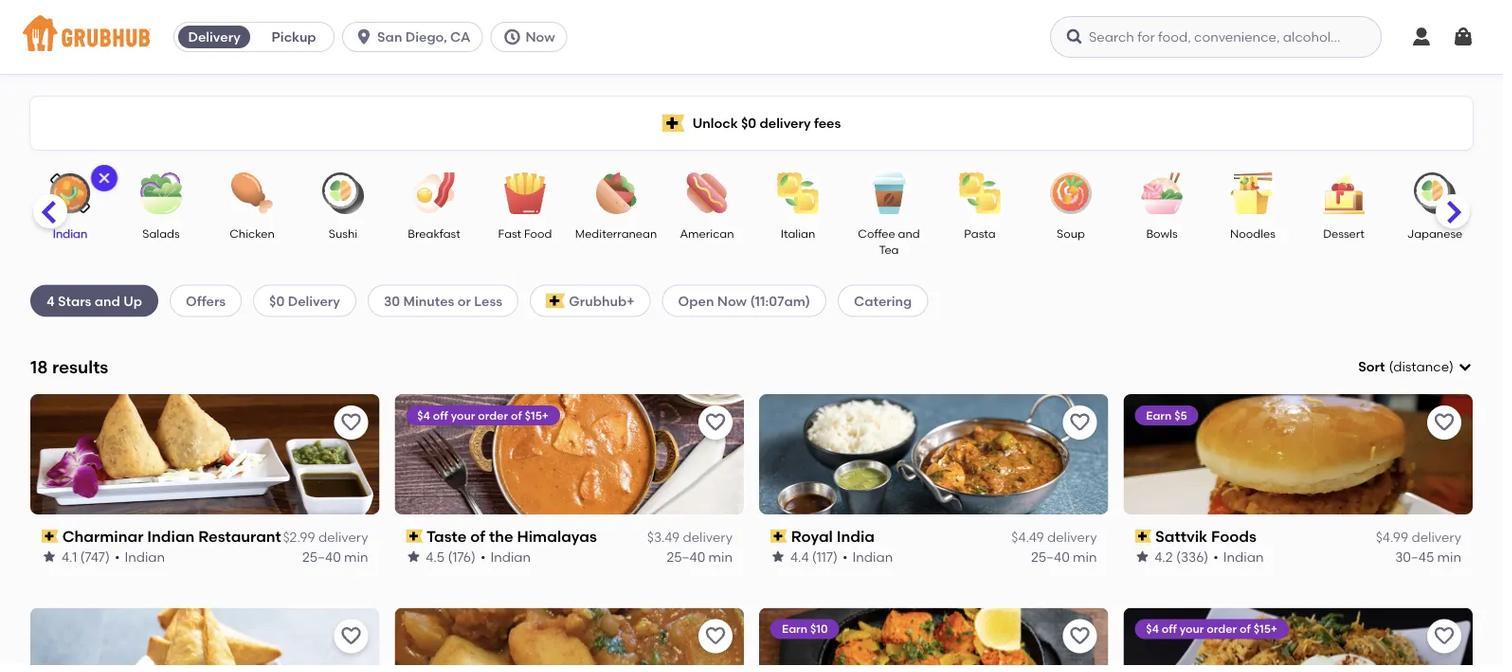 Task type: describe. For each thing, give the bounding box(es) containing it.
$4 for taste of the himalayas logo
[[417, 408, 430, 422]]

$4 off your order of $15+ for village indian cuisine logo
[[1146, 622, 1278, 636]]

30–45 min
[[1395, 549, 1461, 565]]

sushi image
[[310, 172, 376, 214]]

indian for taste of the himalayas
[[491, 549, 531, 565]]

off for taste of the himalayas logo
[[433, 408, 448, 422]]

delivery for sattvik foods
[[1412, 529, 1461, 545]]

charminar
[[62, 527, 143, 546]]

sushi
[[329, 226, 357, 240]]

now inside "button"
[[525, 29, 555, 45]]

fast
[[498, 226, 521, 240]]

earn $5
[[1146, 408, 1187, 422]]

the
[[489, 527, 513, 546]]

food
[[524, 226, 552, 240]]

$3.49 delivery
[[647, 529, 733, 545]]

$2.99 delivery
[[283, 529, 368, 545]]

salads image
[[128, 172, 194, 214]]

3 25–40 from the left
[[1031, 549, 1070, 565]]

salads
[[142, 226, 180, 240]]

$15+ for taste of the himalayas logo
[[525, 408, 549, 422]]

min for sattvik foods
[[1437, 549, 1461, 565]]

star icon image for sattvik foods
[[1135, 549, 1150, 564]]

or
[[458, 293, 471, 309]]

$10
[[810, 622, 828, 636]]

indian for charminar indian restaurant
[[125, 549, 165, 565]]

unlock $0 delivery fees
[[692, 115, 841, 131]]

)
[[1449, 359, 1454, 375]]

ca
[[450, 29, 470, 45]]

sort ( distance )
[[1358, 359, 1454, 375]]

coffee
[[858, 226, 895, 240]]

your for village indian cuisine logo
[[1180, 622, 1204, 636]]

minutes
[[403, 293, 454, 309]]

offers
[[186, 293, 226, 309]]

25–40 min for the
[[667, 549, 733, 565]]

1 save this restaurant image from the left
[[340, 411, 362, 434]]

svg image inside san diego, ca button
[[355, 27, 373, 46]]

taste of the himalayas
[[427, 527, 597, 546]]

sort
[[1358, 359, 1385, 375]]

18
[[30, 356, 48, 377]]

results
[[52, 356, 108, 377]]

american image
[[674, 172, 740, 214]]

1 vertical spatial and
[[95, 293, 120, 309]]

sattvik
[[1155, 527, 1208, 546]]

4.4 (117)
[[790, 549, 838, 565]]

$4.49
[[1011, 529, 1044, 545]]

dessert image
[[1311, 172, 1377, 214]]

18 results
[[30, 356, 108, 377]]

(176)
[[448, 549, 476, 565]]

(747)
[[80, 549, 110, 565]]

4
[[46, 293, 55, 309]]

• indian for foods
[[1213, 549, 1264, 565]]

svg image inside field
[[1458, 359, 1473, 375]]

star icon image for royal india
[[770, 549, 786, 564]]

your for taste of the himalayas logo
[[451, 408, 475, 422]]

subscription pass image for royal india
[[770, 530, 787, 543]]

subscription pass image for taste of the himalayas
[[406, 530, 423, 543]]

coffee and tea image
[[856, 172, 922, 214]]

(117)
[[812, 549, 838, 565]]

american
[[680, 226, 734, 240]]

order for taste of the himalayas logo
[[478, 408, 508, 422]]

Search for food, convenience, alcohol... search field
[[1050, 16, 1382, 58]]

and inside coffee and tea
[[898, 226, 920, 240]]

25–40 min for restaurant
[[302, 549, 368, 565]]

san
[[377, 29, 402, 45]]

off for village indian cuisine logo
[[1162, 622, 1177, 636]]

$0 delivery
[[269, 293, 340, 309]]

pickup button
[[254, 22, 334, 52]]

diego,
[[405, 29, 447, 45]]

delivery left "fees" on the top of the page
[[760, 115, 811, 131]]

up
[[123, 293, 142, 309]]

1 vertical spatial now
[[717, 293, 747, 309]]

mediterranean image
[[583, 172, 649, 214]]

4.1
[[62, 549, 77, 565]]

earn $10
[[782, 622, 828, 636]]

soup
[[1057, 226, 1085, 240]]

• for of
[[481, 549, 486, 565]]

himalayas
[[517, 527, 597, 546]]

taste of the himalayas logo image
[[395, 394, 744, 514]]

• for india
[[842, 549, 848, 565]]

royal
[[791, 527, 833, 546]]

coffee and tea
[[858, 226, 920, 257]]

• for indian
[[115, 549, 120, 565]]

charminar indian restaurant
[[62, 527, 281, 546]]

india
[[836, 527, 875, 546]]

(11:07am)
[[750, 293, 810, 309]]

chicken image
[[219, 172, 285, 214]]

(
[[1389, 359, 1393, 375]]

none field containing sort
[[1358, 357, 1473, 377]]

2 save this restaurant image from the left
[[1433, 411, 1456, 434]]

$5
[[1175, 408, 1187, 422]]

stars
[[58, 293, 91, 309]]

min for charminar indian restaurant
[[344, 549, 368, 565]]

open now (11:07am)
[[678, 293, 810, 309]]

fees
[[814, 115, 841, 131]]

• indian for india
[[842, 549, 893, 565]]

royal india logo image
[[759, 394, 1108, 514]]

subscription pass image for charminar indian restaurant
[[42, 530, 58, 543]]

25–40 for restaurant
[[302, 549, 341, 565]]

1 vertical spatial delivery
[[288, 293, 340, 309]]

$3.49
[[647, 529, 680, 545]]



Task type: locate. For each thing, give the bounding box(es) containing it.
delivery button
[[174, 22, 254, 52]]

0 vertical spatial grubhub plus flag logo image
[[662, 114, 685, 132]]

3 • from the left
[[842, 549, 848, 565]]

0 horizontal spatial earn
[[782, 622, 807, 636]]

1 horizontal spatial $4
[[1146, 622, 1159, 636]]

1 horizontal spatial earn
[[1146, 408, 1172, 422]]

0 vertical spatial $15+
[[525, 408, 549, 422]]

breakfast image
[[401, 172, 467, 214]]

delivery
[[760, 115, 811, 131], [318, 529, 368, 545], [683, 529, 733, 545], [1047, 529, 1097, 545], [1412, 529, 1461, 545]]

$4 off your order of $15+
[[417, 408, 549, 422], [1146, 622, 1278, 636]]

2 star icon image from the left
[[406, 549, 421, 564]]

• down sattvik foods
[[1213, 549, 1219, 565]]

• indian down foods
[[1213, 549, 1264, 565]]

0 vertical spatial earn
[[1146, 408, 1172, 422]]

bowls image
[[1129, 172, 1195, 214]]

1 horizontal spatial your
[[1180, 622, 1204, 636]]

min down $4.49 delivery
[[1073, 549, 1097, 565]]

$0 right unlock
[[741, 115, 756, 131]]

0 vertical spatial your
[[451, 408, 475, 422]]

star icon image left 4.5
[[406, 549, 421, 564]]

delivery for charminar indian restaurant
[[318, 529, 368, 545]]

2 • from the left
[[481, 549, 486, 565]]

25–40 min down $4.49 delivery
[[1031, 549, 1097, 565]]

0 horizontal spatial delivery
[[188, 29, 240, 45]]

indian for royal india
[[852, 549, 893, 565]]

$15+ for village indian cuisine logo
[[1254, 622, 1278, 636]]

4.2 (336)
[[1155, 549, 1209, 565]]

earn for earn $10
[[782, 622, 807, 636]]

0 vertical spatial order
[[478, 408, 508, 422]]

25–40 down $4.49 delivery
[[1031, 549, 1070, 565]]

0 vertical spatial $4
[[417, 408, 430, 422]]

0 horizontal spatial grubhub plus flag logo image
[[546, 293, 565, 308]]

subscription pass image left sattvik
[[1135, 530, 1152, 543]]

1 vertical spatial order
[[1207, 622, 1237, 636]]

min for royal india
[[1073, 549, 1097, 565]]

grubhub plus flag logo image
[[662, 114, 685, 132], [546, 293, 565, 308]]

1 vertical spatial $0
[[269, 293, 285, 309]]

1 subscription pass image from the left
[[42, 530, 58, 543]]

25–40 down $2.99 delivery
[[302, 549, 341, 565]]

indian for sattvik foods
[[1223, 549, 1264, 565]]

1 horizontal spatial save this restaurant image
[[1433, 411, 1456, 434]]

0 horizontal spatial 25–40 min
[[302, 549, 368, 565]]

4 stars and up
[[46, 293, 142, 309]]

bowls
[[1146, 226, 1178, 240]]

pasta image
[[947, 172, 1013, 214]]

now
[[525, 29, 555, 45], [717, 293, 747, 309]]

•
[[115, 549, 120, 565], [481, 549, 486, 565], [842, 549, 848, 565], [1213, 549, 1219, 565]]

pickup
[[272, 29, 316, 45]]

0 horizontal spatial off
[[433, 408, 448, 422]]

noodles
[[1230, 226, 1275, 240]]

0 horizontal spatial $4 off your order of $15+
[[417, 408, 549, 422]]

4.5 (176)
[[426, 549, 476, 565]]

1 horizontal spatial svg image
[[355, 27, 373, 46]]

royal india
[[791, 527, 875, 546]]

2 min from the left
[[708, 549, 733, 565]]

2 subscription pass image from the left
[[406, 530, 423, 543]]

pasta
[[964, 226, 996, 240]]

0 horizontal spatial save this restaurant image
[[340, 411, 362, 434]]

1 min from the left
[[344, 549, 368, 565]]

25–40 for the
[[667, 549, 705, 565]]

star icon image left 4.4
[[770, 549, 786, 564]]

sattvik foods logo image
[[1123, 394, 1473, 514]]

indian down charminar indian restaurant
[[125, 549, 165, 565]]

star icon image left 4.2
[[1135, 549, 1150, 564]]

clay oven indian cuisine logo image
[[759, 608, 1108, 666]]

min
[[344, 549, 368, 565], [708, 549, 733, 565], [1073, 549, 1097, 565], [1437, 549, 1461, 565]]

0 horizontal spatial your
[[451, 408, 475, 422]]

0 vertical spatial $0
[[741, 115, 756, 131]]

village indian cuisine logo image
[[1123, 608, 1473, 666]]

subscription pass image for sattvik foods
[[1135, 530, 1152, 543]]

1 horizontal spatial 25–40 min
[[667, 549, 733, 565]]

• for foods
[[1213, 549, 1219, 565]]

foods
[[1211, 527, 1257, 546]]

0 horizontal spatial of
[[471, 527, 485, 546]]

4 star icon image from the left
[[1135, 549, 1150, 564]]

soup image
[[1038, 172, 1104, 214]]

japanese image
[[1402, 172, 1468, 214]]

4 min from the left
[[1437, 549, 1461, 565]]

delivery down sushi
[[288, 293, 340, 309]]

restaurant
[[198, 527, 281, 546]]

3 25–40 min from the left
[[1031, 549, 1097, 565]]

fast food image
[[492, 172, 558, 214]]

less
[[474, 293, 502, 309]]

and up tea
[[898, 226, 920, 240]]

$4 for village indian cuisine logo
[[1146, 622, 1159, 636]]

fast food
[[498, 226, 552, 240]]

$4
[[417, 408, 430, 422], [1146, 622, 1159, 636]]

$4.99 delivery
[[1376, 529, 1461, 545]]

taste
[[427, 527, 467, 546]]

• indian
[[115, 549, 165, 565], [481, 549, 531, 565], [842, 549, 893, 565], [1213, 549, 1264, 565]]

4 subscription pass image from the left
[[1135, 530, 1152, 543]]

4.4
[[790, 549, 809, 565]]

delivery for royal india
[[1047, 529, 1097, 545]]

indian down the india
[[852, 549, 893, 565]]

min down "$3.49 delivery"
[[708, 549, 733, 565]]

• indian down the
[[481, 549, 531, 565]]

$15+
[[525, 408, 549, 422], [1254, 622, 1278, 636]]

subscription pass image left charminar
[[42, 530, 58, 543]]

japanese
[[1407, 226, 1463, 240]]

1 horizontal spatial 25–40
[[667, 549, 705, 565]]

0 vertical spatial and
[[898, 226, 920, 240]]

grubhub plus flag logo image for grubhub+
[[546, 293, 565, 308]]

1 horizontal spatial $0
[[741, 115, 756, 131]]

4 • from the left
[[1213, 549, 1219, 565]]

svg image inside now "button"
[[503, 27, 522, 46]]

• right the (117)
[[842, 549, 848, 565]]

None field
[[1358, 357, 1473, 377]]

4.1 (747)
[[62, 549, 110, 565]]

1 vertical spatial $15+
[[1254, 622, 1278, 636]]

$0 right offers
[[269, 293, 285, 309]]

2 horizontal spatial 25–40 min
[[1031, 549, 1097, 565]]

1 horizontal spatial $4 off your order of $15+
[[1146, 622, 1278, 636]]

0 horizontal spatial $0
[[269, 293, 285, 309]]

min down $2.99 delivery
[[344, 549, 368, 565]]

star icon image for taste of the himalayas
[[406, 549, 421, 564]]

$4 off your order of $15+ for taste of the himalayas logo
[[417, 408, 549, 422]]

indian right charminar
[[147, 527, 195, 546]]

1 horizontal spatial off
[[1162, 622, 1177, 636]]

delivery right $2.99
[[318, 529, 368, 545]]

1 horizontal spatial now
[[717, 293, 747, 309]]

now right ca
[[525, 29, 555, 45]]

italian
[[781, 226, 815, 240]]

and
[[898, 226, 920, 240], [95, 293, 120, 309]]

noodles image
[[1220, 172, 1286, 214]]

mediterranean
[[575, 226, 657, 240]]

• right (176)
[[481, 549, 486, 565]]

2 25–40 min from the left
[[667, 549, 733, 565]]

1 vertical spatial off
[[1162, 622, 1177, 636]]

subscription pass image
[[42, 530, 58, 543], [406, 530, 423, 543], [770, 530, 787, 543], [1135, 530, 1152, 543]]

0 vertical spatial svg image
[[355, 27, 373, 46]]

1 horizontal spatial order
[[1207, 622, 1237, 636]]

subscription pass image left taste
[[406, 530, 423, 543]]

of for village indian cuisine logo
[[1240, 622, 1251, 636]]

0 vertical spatial of
[[511, 408, 522, 422]]

now right open on the left
[[717, 293, 747, 309]]

25–40 min
[[302, 549, 368, 565], [667, 549, 733, 565], [1031, 549, 1097, 565]]

1 star icon image from the left
[[42, 549, 57, 564]]

sattvik foods
[[1155, 527, 1257, 546]]

30
[[384, 293, 400, 309]]

• indian down charminar indian restaurant
[[115, 549, 165, 565]]

25–40 min down "$3.49 delivery"
[[667, 549, 733, 565]]

0 horizontal spatial svg image
[[97, 171, 112, 186]]

$4.99
[[1376, 529, 1408, 545]]

3 star icon image from the left
[[770, 549, 786, 564]]

0 horizontal spatial 25–40
[[302, 549, 341, 565]]

1 vertical spatial earn
[[782, 622, 807, 636]]

• right '(747)'
[[115, 549, 120, 565]]

• indian for of
[[481, 549, 531, 565]]

chicken
[[230, 226, 275, 240]]

1 • indian from the left
[[115, 549, 165, 565]]

• indian down the india
[[842, 549, 893, 565]]

save this restaurant button
[[334, 405, 368, 440], [698, 405, 733, 440], [1063, 405, 1097, 440], [1427, 405, 1461, 440], [334, 619, 368, 654], [698, 619, 733, 654], [1063, 619, 1097, 654], [1427, 619, 1461, 654]]

1 vertical spatial svg image
[[97, 171, 112, 186]]

0 horizontal spatial order
[[478, 408, 508, 422]]

himalayan grill logo image
[[395, 608, 744, 666]]

indian
[[53, 226, 87, 240], [147, 527, 195, 546], [125, 549, 165, 565], [491, 549, 531, 565], [852, 549, 893, 565], [1223, 549, 1264, 565]]

25–40 min down $2.99 delivery
[[302, 549, 368, 565]]

earn for earn $5
[[1146, 408, 1172, 422]]

0 horizontal spatial and
[[95, 293, 120, 309]]

open
[[678, 293, 714, 309]]

1 horizontal spatial $15+
[[1254, 622, 1278, 636]]

order for village indian cuisine logo
[[1207, 622, 1237, 636]]

0 horizontal spatial $4
[[417, 408, 430, 422]]

0 vertical spatial delivery
[[188, 29, 240, 45]]

0 horizontal spatial $15+
[[525, 408, 549, 422]]

2 horizontal spatial of
[[1240, 622, 1251, 636]]

svg image left the "salads" image
[[97, 171, 112, 186]]

earn left $5
[[1146, 408, 1172, 422]]

2 horizontal spatial 25–40
[[1031, 549, 1070, 565]]

$4.49 delivery
[[1011, 529, 1097, 545]]

of for taste of the himalayas logo
[[511, 408, 522, 422]]

• indian for indian
[[115, 549, 165, 565]]

delivery up 30–45 min in the bottom of the page
[[1412, 529, 1461, 545]]

svg image left san
[[355, 27, 373, 46]]

1 vertical spatial $4
[[1146, 622, 1159, 636]]

$2.99
[[283, 529, 315, 545]]

san diego, ca button
[[342, 22, 490, 52]]

25–40 down "$3.49 delivery"
[[667, 549, 705, 565]]

2 • indian from the left
[[481, 549, 531, 565]]

san diego, ca
[[377, 29, 470, 45]]

1 vertical spatial $4 off your order of $15+
[[1146, 622, 1278, 636]]

4.5
[[426, 549, 445, 565]]

delivery for taste of the himalayas
[[683, 529, 733, 545]]

dessert
[[1323, 226, 1364, 240]]

2 vertical spatial of
[[1240, 622, 1251, 636]]

2 25–40 from the left
[[667, 549, 705, 565]]

1 horizontal spatial delivery
[[288, 293, 340, 309]]

now button
[[490, 22, 575, 52]]

delivery left pickup button
[[188, 29, 240, 45]]

tea
[[879, 243, 899, 257]]

indian down taste of the himalayas
[[491, 549, 531, 565]]

3 • indian from the left
[[842, 549, 893, 565]]

svg image
[[355, 27, 373, 46], [97, 171, 112, 186]]

indian image
[[37, 172, 103, 214]]

25–40
[[302, 549, 341, 565], [667, 549, 705, 565], [1031, 549, 1070, 565]]

1 • from the left
[[115, 549, 120, 565]]

delivery inside delivery button
[[188, 29, 240, 45]]

italian image
[[765, 172, 831, 214]]

3 min from the left
[[1073, 549, 1097, 565]]

and left up
[[95, 293, 120, 309]]

svg image
[[1410, 26, 1433, 48], [1452, 26, 1475, 48], [503, 27, 522, 46], [1065, 27, 1084, 46], [1458, 359, 1473, 375]]

delivery right $4.49
[[1047, 529, 1097, 545]]

grubhub plus flag logo image left unlock
[[662, 114, 685, 132]]

distance
[[1393, 359, 1449, 375]]

1 vertical spatial grubhub plus flag logo image
[[546, 293, 565, 308]]

0 horizontal spatial now
[[525, 29, 555, 45]]

1 horizontal spatial grubhub plus flag logo image
[[662, 114, 685, 132]]

your
[[451, 408, 475, 422], [1180, 622, 1204, 636]]

earn
[[1146, 408, 1172, 422], [782, 622, 807, 636]]

order
[[478, 408, 508, 422], [1207, 622, 1237, 636]]

bombay coast logo image
[[30, 608, 380, 666]]

3 subscription pass image from the left
[[770, 530, 787, 543]]

save this restaurant image
[[340, 411, 362, 434], [1433, 411, 1456, 434]]

4.2
[[1155, 549, 1173, 565]]

1 vertical spatial of
[[471, 527, 485, 546]]

subscription pass image left royal
[[770, 530, 787, 543]]

save this restaurant image
[[704, 411, 727, 434], [1069, 411, 1091, 434], [340, 625, 362, 648], [704, 625, 727, 648], [1069, 625, 1091, 648], [1433, 625, 1456, 648]]

unlock
[[692, 115, 738, 131]]

0 vertical spatial now
[[525, 29, 555, 45]]

star icon image for charminar indian restaurant
[[42, 549, 57, 564]]

30–45
[[1395, 549, 1434, 565]]

main navigation navigation
[[0, 0, 1503, 74]]

of
[[511, 408, 522, 422], [471, 527, 485, 546], [1240, 622, 1251, 636]]

grubhub plus flag logo image for unlock $0 delivery fees
[[662, 114, 685, 132]]

delivery right $3.49
[[683, 529, 733, 545]]

breakfast
[[408, 226, 460, 240]]

star icon image
[[42, 549, 57, 564], [406, 549, 421, 564], [770, 549, 786, 564], [1135, 549, 1150, 564]]

star icon image left 4.1
[[42, 549, 57, 564]]

4 • indian from the left
[[1213, 549, 1264, 565]]

indian down indian image
[[53, 226, 87, 240]]

1 horizontal spatial of
[[511, 408, 522, 422]]

1 horizontal spatial and
[[898, 226, 920, 240]]

grubhub plus flag logo image left grubhub+
[[546, 293, 565, 308]]

1 vertical spatial your
[[1180, 622, 1204, 636]]

min for taste of the himalayas
[[708, 549, 733, 565]]

0 vertical spatial $4 off your order of $15+
[[417, 408, 549, 422]]

30 minutes or less
[[384, 293, 502, 309]]

(336)
[[1176, 549, 1209, 565]]

charminar indian restaurant logo image
[[30, 394, 380, 514]]

$0
[[741, 115, 756, 131], [269, 293, 285, 309]]

0 vertical spatial off
[[433, 408, 448, 422]]

indian down foods
[[1223, 549, 1264, 565]]

1 25–40 min from the left
[[302, 549, 368, 565]]

catering
[[854, 293, 912, 309]]

min right 30–45
[[1437, 549, 1461, 565]]

grubhub+
[[569, 293, 635, 309]]

earn left $10 on the right of the page
[[782, 622, 807, 636]]

1 25–40 from the left
[[302, 549, 341, 565]]



Task type: vqa. For each thing, say whether or not it's contained in the screenshot.
Now within button
yes



